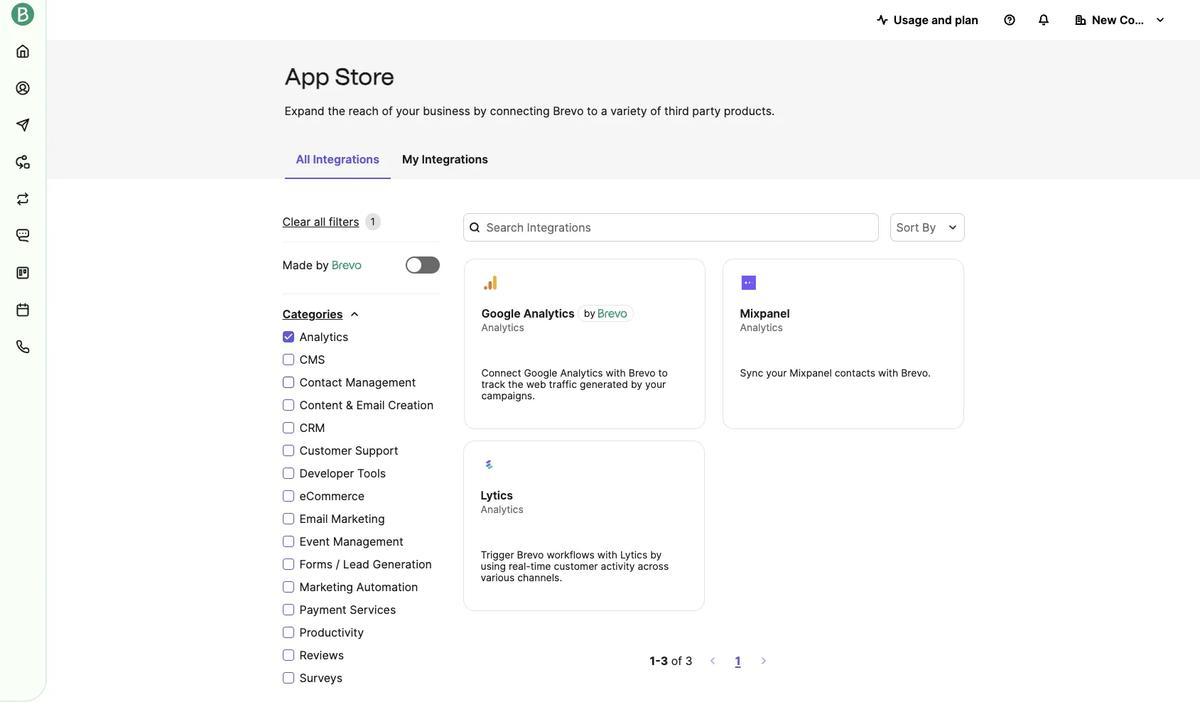 Task type: vqa. For each thing, say whether or not it's contained in the screenshot.
Customer Support
yes



Task type: describe. For each thing, give the bounding box(es) containing it.
by inside trigger brevo workflows with lytics by using real-time customer activity across various channels.
[[651, 549, 662, 561]]

forms
[[300, 557, 333, 572]]

connect
[[482, 367, 521, 379]]

services
[[350, 603, 396, 617]]

analytics inside the connect google analytics with brevo to track the web traffic generated by your campaigns.
[[561, 367, 603, 379]]

plan
[[955, 13, 979, 27]]

analytics inside mixpanel analytics
[[740, 321, 783, 333]]

Search Integrations search field
[[463, 213, 880, 242]]

1 3 from the left
[[661, 654, 668, 668]]

integrations for my integrations
[[422, 152, 489, 166]]

content & email creation
[[300, 398, 434, 412]]

made
[[283, 258, 313, 272]]

1 vertical spatial mixpanel
[[790, 367, 832, 379]]

lytics logo image
[[482, 457, 497, 473]]

usage
[[894, 13, 929, 27]]

contact management
[[300, 375, 416, 390]]

tools
[[357, 466, 386, 481]]

surveys
[[300, 671, 343, 685]]

all integrations link
[[285, 145, 391, 179]]

your inside the connect google analytics with brevo to track the web traffic generated by your campaigns.
[[646, 378, 666, 390]]

with for connect google analytics with brevo to track the web traffic generated by your campaigns.
[[606, 367, 626, 379]]

across
[[638, 560, 669, 572]]

0 horizontal spatial email
[[300, 512, 328, 526]]

contact
[[300, 375, 342, 390]]

company
[[1120, 13, 1173, 27]]

2 horizontal spatial your
[[767, 367, 787, 379]]

app store
[[285, 63, 395, 90]]

time
[[531, 560, 551, 572]]

reviews
[[300, 648, 344, 663]]

app
[[285, 63, 330, 90]]

0 vertical spatial email
[[357, 398, 385, 412]]

integrations for all integrations
[[313, 152, 380, 166]]

ecommerce
[[300, 489, 365, 503]]

/
[[336, 557, 340, 572]]

all integrations
[[296, 152, 380, 166]]

customer support
[[300, 444, 399, 458]]

clear all filters link
[[283, 213, 359, 230]]

business
[[423, 104, 471, 118]]

0 horizontal spatial your
[[396, 104, 420, 118]]

by
[[923, 220, 937, 235]]

products.
[[724, 104, 775, 118]]

payment
[[300, 603, 347, 617]]

1 vertical spatial marketing
[[300, 580, 353, 594]]

activity
[[601, 560, 635, 572]]

all
[[314, 215, 326, 229]]

2 3 from the left
[[686, 654, 693, 668]]

clear
[[283, 215, 311, 229]]

payment services
[[300, 603, 396, 617]]

track
[[482, 378, 506, 390]]

mixpanel analytics
[[740, 306, 790, 333]]

to inside the connect google analytics with brevo to track the web traffic generated by your campaigns.
[[659, 367, 668, 379]]

usage and plan
[[894, 13, 979, 27]]

1-
[[650, 654, 661, 668]]

and
[[932, 13, 953, 27]]

traffic
[[549, 378, 577, 390]]

connecting
[[490, 104, 550, 118]]

0 vertical spatial mixpanel
[[740, 306, 790, 321]]

support
[[355, 444, 399, 458]]

0 horizontal spatial 1
[[371, 215, 375, 228]]

1 horizontal spatial of
[[651, 104, 662, 118]]

sync your mixpanel contacts with brevo.
[[740, 367, 931, 379]]

my integrations link
[[391, 145, 500, 178]]

sort by
[[897, 220, 937, 235]]

generated
[[580, 378, 628, 390]]

the inside the connect google analytics with brevo to track the web traffic generated by your campaigns.
[[508, 378, 524, 390]]

event management
[[300, 535, 404, 549]]

store
[[335, 63, 395, 90]]

&
[[346, 398, 353, 412]]

various
[[481, 572, 515, 584]]

by right business
[[474, 104, 487, 118]]

new
[[1093, 13, 1117, 27]]

customer
[[300, 444, 352, 458]]

developer
[[300, 466, 354, 481]]

campaigns.
[[482, 390, 535, 402]]

developer tools
[[300, 466, 386, 481]]

clear all filters
[[283, 215, 359, 229]]

made by
[[283, 258, 332, 272]]

new company button
[[1064, 6, 1178, 34]]

lead
[[343, 557, 370, 572]]

sort
[[897, 220, 920, 235]]

1 horizontal spatial brevo
[[553, 104, 584, 118]]

0 horizontal spatial to
[[587, 104, 598, 118]]

variety
[[611, 104, 647, 118]]

brevo inside trigger brevo workflows with lytics by using real-time customer activity across various channels.
[[517, 549, 544, 561]]



Task type: locate. For each thing, give the bounding box(es) containing it.
with for trigger brevo workflows with lytics by using real-time customer activity across various channels.
[[598, 549, 618, 561]]

1 integrations from the left
[[313, 152, 380, 166]]

the left 'reach'
[[328, 104, 346, 118]]

email
[[357, 398, 385, 412], [300, 512, 328, 526]]

0 vertical spatial the
[[328, 104, 346, 118]]

1 horizontal spatial 1
[[736, 654, 741, 668]]

categories link
[[283, 306, 360, 323]]

with
[[606, 367, 626, 379], [879, 367, 899, 379], [598, 549, 618, 561]]

google inside the connect google analytics with brevo to track the web traffic generated by your campaigns.
[[524, 367, 558, 379]]

crm
[[300, 421, 325, 435]]

0 horizontal spatial brevo
[[517, 549, 544, 561]]

0 horizontal spatial of
[[382, 104, 393, 118]]

1 button
[[733, 651, 744, 671]]

trigger brevo workflows with lytics by using real-time customer activity across various channels.
[[481, 549, 669, 584]]

creation
[[388, 398, 434, 412]]

1 horizontal spatial 3
[[686, 654, 693, 668]]

1 right filters
[[371, 215, 375, 228]]

of right 1-
[[672, 654, 683, 668]]

by right generated
[[631, 378, 643, 390]]

0 horizontal spatial 3
[[661, 654, 668, 668]]

google analytics
[[482, 306, 575, 321]]

the
[[328, 104, 346, 118], [508, 378, 524, 390]]

filters
[[329, 215, 359, 229]]

lytics analytics
[[481, 488, 524, 515]]

marketing
[[331, 512, 385, 526], [300, 580, 353, 594]]

with left brevo. at the bottom of the page
[[879, 367, 899, 379]]

your left business
[[396, 104, 420, 118]]

1-3 of 3
[[650, 654, 693, 668]]

generation
[[373, 557, 432, 572]]

1 horizontal spatial google
[[524, 367, 558, 379]]

to right generated
[[659, 367, 668, 379]]

1 vertical spatial google
[[524, 367, 558, 379]]

third
[[665, 104, 690, 118]]

1 vertical spatial management
[[333, 535, 404, 549]]

1
[[371, 215, 375, 228], [736, 654, 741, 668]]

marketing up event management at the left of the page
[[331, 512, 385, 526]]

of left third
[[651, 104, 662, 118]]

of
[[382, 104, 393, 118], [651, 104, 662, 118], [672, 654, 683, 668]]

email right &
[[357, 398, 385, 412]]

google analytics logo image
[[482, 275, 498, 291]]

brevo up channels.
[[517, 549, 544, 561]]

0 vertical spatial lytics
[[481, 488, 513, 503]]

to
[[587, 104, 598, 118], [659, 367, 668, 379]]

0 vertical spatial google
[[482, 306, 521, 321]]

google down google analytics logo
[[482, 306, 521, 321]]

brevo inside the connect google analytics with brevo to track the web traffic generated by your campaigns.
[[629, 367, 656, 379]]

content
[[300, 398, 343, 412]]

2 vertical spatial brevo
[[517, 549, 544, 561]]

reach
[[349, 104, 379, 118]]

your right generated
[[646, 378, 666, 390]]

with inside trigger brevo workflows with lytics by using real-time customer activity across various channels.
[[598, 549, 618, 561]]

cms
[[300, 353, 325, 367]]

management
[[346, 375, 416, 390], [333, 535, 404, 549]]

integrations inside all integrations link
[[313, 152, 380, 166]]

productivity
[[300, 626, 364, 640]]

1 horizontal spatial email
[[357, 398, 385, 412]]

party
[[693, 104, 721, 118]]

0 horizontal spatial google
[[482, 306, 521, 321]]

with right 'traffic'
[[606, 367, 626, 379]]

to left a
[[587, 104, 598, 118]]

1 vertical spatial the
[[508, 378, 524, 390]]

by inside the connect google analytics with brevo to track the web traffic generated by your campaigns.
[[631, 378, 643, 390]]

expand
[[285, 104, 325, 118]]

brevo right generated
[[629, 367, 656, 379]]

automation
[[357, 580, 418, 594]]

my
[[402, 152, 419, 166]]

sync
[[740, 367, 764, 379]]

management for contact management
[[346, 375, 416, 390]]

email marketing
[[300, 512, 385, 526]]

0 vertical spatial management
[[346, 375, 416, 390]]

0 vertical spatial to
[[587, 104, 598, 118]]

marketing up payment
[[300, 580, 353, 594]]

1 horizontal spatial integrations
[[422, 152, 489, 166]]

brevo
[[553, 104, 584, 118], [629, 367, 656, 379], [517, 549, 544, 561]]

2 horizontal spatial brevo
[[629, 367, 656, 379]]

my integrations
[[402, 152, 489, 166]]

brevo left a
[[553, 104, 584, 118]]

email up the event at the bottom left
[[300, 512, 328, 526]]

tab list containing all integrations
[[285, 145, 500, 179]]

integrations right all
[[313, 152, 380, 166]]

analytics
[[524, 306, 575, 321], [482, 321, 524, 333], [740, 321, 783, 333], [300, 330, 349, 344], [561, 367, 603, 379], [481, 503, 524, 515]]

lytics down lytics logo
[[481, 488, 513, 503]]

google right connect
[[524, 367, 558, 379]]

management for event management
[[333, 535, 404, 549]]

1 vertical spatial brevo
[[629, 367, 656, 379]]

mixpanel down "mixpanel logo"
[[740, 306, 790, 321]]

using
[[481, 560, 506, 572]]

1 horizontal spatial your
[[646, 378, 666, 390]]

mixpanel
[[740, 306, 790, 321], [790, 367, 832, 379]]

event
[[300, 535, 330, 549]]

1 vertical spatial 1
[[736, 654, 741, 668]]

of right 'reach'
[[382, 104, 393, 118]]

0 vertical spatial marketing
[[331, 512, 385, 526]]

integrations right my
[[422, 152, 489, 166]]

0 vertical spatial brevo
[[553, 104, 584, 118]]

lytics inside the lytics analytics
[[481, 488, 513, 503]]

tab list
[[285, 145, 500, 179]]

1 vertical spatial to
[[659, 367, 668, 379]]

with inside the connect google analytics with brevo to track the web traffic generated by your campaigns.
[[606, 367, 626, 379]]

marketing automation
[[300, 580, 418, 594]]

expand the reach of your business by connecting brevo to a variety of third party products.
[[285, 104, 775, 118]]

brevo.
[[902, 367, 931, 379]]

2 integrations from the left
[[422, 152, 489, 166]]

trigger
[[481, 549, 514, 561]]

by right made on the top of the page
[[316, 258, 329, 272]]

1 vertical spatial email
[[300, 512, 328, 526]]

lytics right customer
[[621, 549, 648, 561]]

with right 'workflows'
[[598, 549, 618, 561]]

0 horizontal spatial lytics
[[481, 488, 513, 503]]

1 horizontal spatial to
[[659, 367, 668, 379]]

channels.
[[518, 572, 563, 584]]

1 horizontal spatial lytics
[[621, 549, 648, 561]]

real-
[[509, 560, 531, 572]]

by
[[474, 104, 487, 118], [316, 258, 329, 272], [584, 307, 596, 319], [631, 378, 643, 390], [651, 549, 662, 561]]

web
[[527, 378, 546, 390]]

sort by button
[[891, 213, 965, 242]]

a
[[601, 104, 608, 118]]

mixpanel logo image
[[741, 275, 757, 291]]

contacts
[[835, 367, 876, 379]]

categories
[[283, 307, 343, 321]]

0 horizontal spatial the
[[328, 104, 346, 118]]

1 vertical spatial lytics
[[621, 549, 648, 561]]

lytics inside trigger brevo workflows with lytics by using real-time customer activity across various channels.
[[621, 549, 648, 561]]

management up forms / lead generation
[[333, 535, 404, 549]]

all
[[296, 152, 310, 166]]

forms / lead generation
[[300, 557, 432, 572]]

0 horizontal spatial integrations
[[313, 152, 380, 166]]

connect google analytics with brevo to track the web traffic generated by your campaigns.
[[482, 367, 668, 402]]

2 horizontal spatial of
[[672, 654, 683, 668]]

management up content & email creation
[[346, 375, 416, 390]]

0 vertical spatial 1
[[371, 215, 375, 228]]

1 right "1-3 of 3"
[[736, 654, 741, 668]]

1 horizontal spatial the
[[508, 378, 524, 390]]

your right sync
[[767, 367, 787, 379]]

usage and plan button
[[866, 6, 990, 34]]

by right 'google analytics'
[[584, 307, 596, 319]]

mixpanel left contacts
[[790, 367, 832, 379]]

the left the web on the bottom
[[508, 378, 524, 390]]

None checkbox
[[406, 257, 440, 274]]

customer
[[554, 560, 598, 572]]

workflows
[[547, 549, 595, 561]]

integrations inside my integrations link
[[422, 152, 489, 166]]

by right activity
[[651, 549, 662, 561]]

new company
[[1093, 13, 1173, 27]]

3
[[661, 654, 668, 668], [686, 654, 693, 668]]

1 inside button
[[736, 654, 741, 668]]



